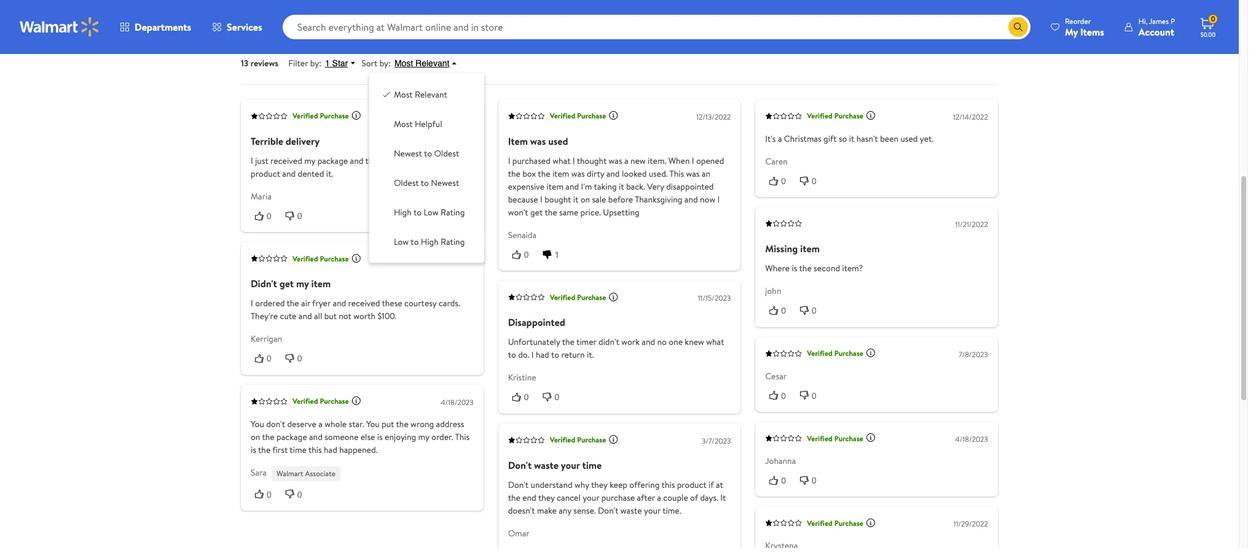 Task type: locate. For each thing, give the bounding box(es) containing it.
received down terrible delivery
[[271, 155, 302, 167]]

1 vertical spatial package
[[277, 431, 307, 444]]

high down oldest to newest
[[394, 206, 412, 219]]

services
[[227, 20, 262, 34]]

sense.
[[574, 505, 596, 517]]

(6) for size (6)
[[459, 25, 469, 37]]

the up 'doesn't'
[[508, 492, 521, 504]]

4 (6) from the left
[[459, 25, 469, 37]]

any
[[559, 505, 572, 517]]

0 vertical spatial relevant
[[416, 58, 450, 68]]

0 horizontal spatial low
[[394, 236, 409, 248]]

verified purchase information image for item was used
[[609, 111, 619, 121]]

0 horizontal spatial waste
[[534, 459, 559, 472]]

this inside you don't deserve a whole star. you put the wrong address on the package and someone else is enjoying my order. this is the first time this had happened.
[[309, 444, 322, 457]]

verified purchase
[[293, 111, 349, 121], [550, 111, 606, 121], [807, 111, 864, 121], [293, 254, 349, 264], [550, 292, 606, 303], [807, 349, 864, 359], [293, 397, 349, 407], [807, 434, 864, 444], [550, 435, 606, 446], [807, 519, 864, 529]]

was left an on the right of page
[[686, 168, 700, 180]]

1 horizontal spatial high
[[421, 236, 439, 248]]

it up before
[[619, 181, 624, 193]]

and down deserve on the left of the page
[[309, 431, 323, 444]]

1 for 1 star
[[325, 58, 330, 68]]

is
[[792, 263, 798, 275], [377, 431, 383, 444], [251, 444, 256, 457]]

product down just
[[251, 168, 280, 180]]

newest
[[394, 147, 422, 160], [431, 177, 459, 189]]

low up the low to high rating
[[424, 206, 439, 219]]

verified
[[293, 111, 318, 121], [550, 111, 576, 121], [807, 111, 833, 121], [293, 254, 318, 264], [550, 292, 576, 303], [807, 349, 833, 359], [293, 397, 318, 407], [807, 434, 833, 444], [550, 435, 576, 446], [807, 519, 833, 529]]

is right where
[[792, 263, 798, 275]]

instructions
[[494, 25, 538, 37]]

1 horizontal spatial 4/18/2023
[[956, 435, 989, 445]]

get right didn't
[[279, 277, 294, 291]]

most left the helpful
[[394, 118, 413, 130]]

0 vertical spatial they
[[591, 479, 608, 492]]

they up make
[[538, 492, 555, 504]]

is right else
[[377, 431, 383, 444]]

verified purchase information image
[[609, 111, 619, 121], [351, 254, 361, 263], [609, 292, 619, 302], [351, 397, 361, 406], [609, 435, 619, 445], [866, 519, 876, 529]]

this inside i purchased what i thought was a new item. when i opened the box the item was dirty and looked used. this was an expensive item and i'm taking it back. very disappointed because i bought it on sale before thanksgiving and now i won't get the same price. upsetting
[[670, 168, 684, 180]]

and left smushed
[[350, 155, 364, 167]]

list item
[[241, 0, 309, 16], [314, 0, 378, 16], [383, 0, 464, 16], [469, 0, 521, 16], [526, 0, 582, 16], [587, 0, 639, 16], [644, 0, 695, 16], [241, 21, 305, 41], [310, 21, 363, 41], [368, 21, 427, 41], [432, 21, 479, 41], [566, 21, 644, 41], [654, 21, 694, 41]]

1 vertical spatial it.
[[587, 349, 594, 362]]

p
[[1171, 16, 1175, 26]]

1 horizontal spatial newest
[[431, 177, 459, 189]]

this down the address
[[455, 431, 470, 444]]

1 vertical spatial 11/29/2022
[[954, 520, 989, 530]]

2/25/2023
[[440, 255, 474, 265]]

1 vertical spatial most relevant
[[394, 88, 447, 101]]

1 horizontal spatial oldest
[[434, 147, 459, 160]]

low
[[424, 206, 439, 219], [394, 236, 409, 248]]

package inside you don't deserve a whole star. you put the wrong address on the package and someone else is enjoying my order. this is the first time this had happened.
[[277, 431, 307, 444]]

where
[[766, 263, 790, 275]]

1 button
[[539, 249, 569, 261]]

box inside i just received my package and the box smushed in the product and dented it.
[[380, 155, 393, 167]]

4/18/2023 for you don't deserve a whole star. you put the wrong address on the package and someone else is enjoying my order. this is the first time this had happened.
[[441, 397, 474, 408]]

1 by: from the left
[[310, 57, 321, 69]]

newest left in
[[394, 147, 422, 160]]

waste inside don't understand why they keep offering this product if at the end they cancel your purchase after a couple of days. it doesn't make any sense. don't waste your time.
[[621, 505, 642, 517]]

1 vertical spatial this
[[662, 479, 675, 492]]

package down deserve on the left of the page
[[277, 431, 307, 444]]

used up purchased
[[548, 135, 568, 148]]

my inside you don't deserve a whole star. you put the wrong address on the package and someone else is enjoying my order. this is the first time this had happened.
[[418, 431, 430, 444]]

they right why
[[591, 479, 608, 492]]

0 vertical spatial received
[[271, 155, 302, 167]]

Search search field
[[283, 15, 1031, 39]]

0 vertical spatial my
[[304, 155, 316, 167]]

star
[[332, 58, 348, 68]]

most relevant up 'most helpful'
[[394, 88, 447, 101]]

else
[[361, 431, 375, 444]]

i
[[251, 155, 253, 167], [508, 155, 511, 167], [573, 155, 575, 167], [692, 155, 694, 167], [540, 194, 543, 206], [718, 194, 720, 206], [251, 298, 253, 310], [532, 349, 534, 362]]

now
[[700, 194, 716, 206]]

and up not in the bottom left of the page
[[333, 298, 346, 310]]

i up they're
[[251, 298, 253, 310]]

0 vertical spatial time
[[290, 444, 307, 457]]

is up sara
[[251, 444, 256, 457]]

johanna
[[766, 456, 796, 468]]

don't for don't waste your time
[[508, 459, 532, 472]]

your up sense.
[[583, 492, 600, 504]]

was right item
[[530, 135, 546, 148]]

0 horizontal spatial had
[[324, 444, 337, 457]]

1 vertical spatial your
[[583, 492, 600, 504]]

12/14/2022
[[953, 112, 989, 122]]

back.
[[626, 181, 645, 193]]

1 vertical spatial is
[[377, 431, 383, 444]]

0 vertical spatial list
[[241, 0, 998, 16]]

missing item
[[766, 242, 820, 256]]

11/29/2022
[[439, 112, 474, 122], [954, 520, 989, 530]]

1 vertical spatial waste
[[621, 505, 642, 517]]

0 vertical spatial had
[[536, 349, 549, 362]]

received inside i just received my package and the box smushed in the product and dented it.
[[271, 155, 302, 167]]

oldest down smushed
[[394, 177, 419, 189]]

item.
[[648, 155, 667, 167]]

i left the thought
[[573, 155, 575, 167]]

by: for filter by:
[[310, 57, 321, 69]]

4/18/2023 for johanna
[[956, 435, 989, 445]]

cesar
[[766, 370, 787, 383]]

package up dented
[[318, 155, 348, 167]]

1 horizontal spatial on
[[581, 194, 590, 206]]

1 left star
[[325, 58, 330, 68]]

0 horizontal spatial your
[[561, 459, 580, 472]]

search icon image
[[1014, 22, 1024, 32]]

it. down timer at left
[[587, 349, 594, 362]]

a right after
[[657, 492, 661, 504]]

it up same
[[573, 194, 579, 206]]

1 horizontal spatial this
[[662, 479, 675, 492]]

and inside you don't deserve a whole star. you put the wrong address on the package and someone else is enjoying my order. this is the first time this had happened.
[[309, 431, 323, 444]]

(6) right cooking
[[284, 25, 295, 37]]

to down oldest to newest
[[414, 206, 422, 219]]

one
[[669, 336, 683, 349]]

my up dented
[[304, 155, 316, 167]]

1 horizontal spatial box
[[523, 168, 536, 180]]

2 list from the top
[[241, 21, 998, 41]]

1 horizontal spatial had
[[536, 349, 549, 362]]

a left whole
[[319, 418, 323, 431]]

1 vertical spatial it
[[619, 181, 624, 193]]

1 horizontal spatial package
[[318, 155, 348, 167]]

0 vertical spatial it.
[[326, 168, 333, 180]]

1 horizontal spatial what
[[706, 336, 725, 349]]

1 vertical spatial 4/18/2023
[[956, 435, 989, 445]]

used left yet.
[[901, 133, 918, 145]]

verified for don't waste your time's verified purchase information icon
[[550, 435, 576, 446]]

on inside you don't deserve a whole star. you put the wrong address on the package and someone else is enjoying my order. this is the first time this had happened.
[[251, 431, 260, 444]]

1 vertical spatial on
[[251, 431, 260, 444]]

0 vertical spatial 4/18/2023
[[441, 397, 474, 408]]

and left the no
[[642, 336, 655, 349]]

verified purchase information image for it's a christmas gift so it hasn't been used yet.
[[866, 111, 876, 121]]

this down when
[[670, 168, 684, 180]]

it. right dented
[[326, 168, 333, 180]]

i inside i ordered the air fryer and received these courtesy cards. they're cute and all but not worth $100.
[[251, 298, 253, 310]]

0 horizontal spatial 4/18/2023
[[441, 397, 474, 408]]

waste up understand
[[534, 459, 559, 472]]

you left don't
[[251, 418, 264, 431]]

list containing cooking
[[241, 21, 998, 41]]

most right 'most relevant' radio
[[394, 88, 413, 101]]

verified purchase information image for disappointed
[[609, 292, 619, 302]]

verified purchase information image for didn't get my item
[[351, 254, 361, 263]]

3 (6) from the left
[[407, 25, 417, 37]]

1 vertical spatial rating
[[441, 236, 465, 248]]

0 horizontal spatial this
[[455, 431, 470, 444]]

0 horizontal spatial it
[[573, 194, 579, 206]]

box down purchased
[[523, 168, 536, 180]]

time
[[290, 444, 307, 457], [582, 459, 602, 472]]

list
[[241, 0, 998, 16], [241, 21, 998, 41]]

0 horizontal spatial box
[[380, 155, 393, 167]]

2 by: from the left
[[380, 57, 391, 69]]

high to low rating
[[394, 206, 465, 219]]

this inside don't understand why they keep offering this product if at the end they cancel your purchase after a couple of days. it doesn't make any sense. don't waste your time.
[[662, 479, 675, 492]]

my down wrong on the left bottom
[[418, 431, 430, 444]]

0 horizontal spatial oldest
[[394, 177, 419, 189]]

on down i'm
[[581, 194, 590, 206]]

to for high
[[414, 206, 422, 219]]

1 vertical spatial get
[[279, 277, 294, 291]]

verified for it's a christmas gift so it hasn't been used yet. verified purchase information image
[[807, 111, 833, 121]]

0 horizontal spatial 1
[[325, 58, 330, 68]]

1 horizontal spatial product
[[677, 479, 707, 492]]

a right "it's"
[[778, 133, 782, 145]]

fryer
[[312, 298, 331, 310]]

what inside unfortunately the timer didn't work and no one knew what to do. i had to return it.
[[706, 336, 725, 349]]

2 vertical spatial most
[[394, 118, 413, 130]]

rating up the low to high rating
[[441, 206, 465, 219]]

if
[[709, 479, 714, 492]]

waste down purchase
[[621, 505, 642, 517]]

verified purchase information image
[[351, 111, 361, 121], [866, 111, 876, 121], [866, 349, 876, 358], [866, 434, 876, 443]]

your down after
[[644, 505, 661, 517]]

on up sara
[[251, 431, 260, 444]]

box inside i purchased what i thought was a new item. when i opened the box the item was dirty and looked used. this was an expensive item and i'm taking it back. very disappointed because i bought it on sale before thanksgiving and now i won't get the same price. upsetting
[[523, 168, 536, 180]]

12/13/2022
[[697, 112, 731, 122]]

my up 'air'
[[296, 277, 309, 291]]

this inside you don't deserve a whole star. you put the wrong address on the package and someone else is enjoying my order. this is the first time this had happened.
[[455, 431, 470, 444]]

you don't deserve a whole star. you put the wrong address on the package and someone else is enjoying my order. this is the first time this had happened.
[[251, 418, 470, 457]]

most relevant inside option group
[[394, 88, 447, 101]]

1 horizontal spatial waste
[[621, 505, 642, 517]]

0 vertical spatial 1
[[325, 58, 330, 68]]

package inside i just received my package and the box smushed in the product and dented it.
[[318, 155, 348, 167]]

disappointed
[[508, 316, 565, 330]]

1 rating from the top
[[441, 206, 465, 219]]

1 inside button
[[555, 250, 560, 260]]

1 vertical spatial list
[[241, 21, 998, 41]]

the up return at the bottom of page
[[562, 336, 575, 349]]

i right do.
[[532, 349, 534, 362]]

it
[[849, 133, 855, 145], [619, 181, 624, 193], [573, 194, 579, 206]]

1 horizontal spatial received
[[348, 298, 380, 310]]

0 vertical spatial your
[[561, 459, 580, 472]]

0 vertical spatial this
[[309, 444, 322, 457]]

0 vertical spatial what
[[553, 155, 571, 167]]

2 rating from the top
[[441, 236, 465, 248]]

list item containing reheat
[[368, 21, 427, 41]]

same
[[559, 206, 579, 219]]

star.
[[349, 418, 364, 431]]

a left new
[[625, 155, 629, 167]]

0 horizontal spatial get
[[279, 277, 294, 291]]

this up associate
[[309, 444, 322, 457]]

the inside i ordered the air fryer and received these courtesy cards. they're cute and all but not worth $100.
[[287, 298, 299, 310]]

0 vertical spatial is
[[792, 263, 798, 275]]

box left smushed
[[380, 155, 393, 167]]

walmart associate
[[277, 469, 336, 479]]

kristine
[[508, 372, 537, 384]]

2 horizontal spatial is
[[792, 263, 798, 275]]

2 horizontal spatial your
[[644, 505, 661, 517]]

dented
[[298, 168, 324, 180]]

my
[[304, 155, 316, 167], [296, 277, 309, 291], [418, 431, 430, 444]]

caren
[[766, 155, 788, 168]]

0 vertical spatial rating
[[441, 206, 465, 219]]

most relevant down reheat (6)
[[395, 58, 450, 68]]

the left smushed
[[365, 155, 378, 167]]

a inside i purchased what i thought was a new item. when i opened the box the item was dirty and looked used. this was an expensive item and i'm taking it back. very disappointed because i bought it on sale before thanksgiving and now i won't get the same price. upsetting
[[625, 155, 629, 167]]

instructions list item
[[484, 21, 561, 41]]

0 vertical spatial don't
[[508, 459, 532, 472]]

second
[[814, 263, 840, 275]]

your
[[561, 459, 580, 472], [583, 492, 600, 504], [644, 505, 661, 517]]

(6) right size
[[459, 25, 469, 37]]

1 down same
[[555, 250, 560, 260]]

most
[[395, 58, 413, 68], [394, 88, 413, 101], [394, 118, 413, 130]]

doesn't
[[508, 505, 535, 517]]

do.
[[518, 349, 530, 362]]

and up 'taking' at the top left of the page
[[607, 168, 620, 180]]

1 horizontal spatial it.
[[587, 349, 594, 362]]

it
[[721, 492, 726, 504]]

0 vertical spatial oldest
[[434, 147, 459, 160]]

verified for verified purchase information image corresponding to cesar
[[807, 349, 833, 359]]

the
[[365, 155, 378, 167], [439, 155, 451, 167], [508, 168, 521, 180], [538, 168, 551, 180], [545, 206, 557, 219], [800, 263, 812, 275], [287, 298, 299, 310], [562, 336, 575, 349], [396, 418, 409, 431], [262, 431, 275, 444], [258, 444, 271, 457], [508, 492, 521, 504]]

by: for sort by:
[[380, 57, 391, 69]]

product
[[251, 168, 280, 180], [677, 479, 707, 492]]

product inside i just received my package and the box smushed in the product and dented it.
[[251, 168, 280, 180]]

1 for 1
[[555, 250, 560, 260]]

1 inside popup button
[[325, 58, 330, 68]]

i left bought at top
[[540, 194, 543, 206]]

2 vertical spatial my
[[418, 431, 430, 444]]

i inside i just received my package and the box smushed in the product and dented it.
[[251, 155, 253, 167]]

verified for verified purchase information icon for item was used
[[550, 111, 576, 121]]

1 vertical spatial what
[[706, 336, 725, 349]]

1 vertical spatial product
[[677, 479, 707, 492]]

2 vertical spatial your
[[644, 505, 661, 517]]

what inside i purchased what i thought was a new item. when i opened the box the item was dirty and looked used. this was an expensive item and i'm taking it back. very disappointed because i bought it on sale before thanksgiving and now i won't get the same price. upsetting
[[553, 155, 571, 167]]

unfortunately
[[508, 336, 560, 349]]

0 horizontal spatial is
[[251, 444, 256, 457]]

what
[[553, 155, 571, 167], [706, 336, 725, 349]]

0 vertical spatial it
[[849, 133, 855, 145]]

1 vertical spatial they
[[538, 492, 555, 504]]

0 vertical spatial package
[[318, 155, 348, 167]]

0 horizontal spatial they
[[538, 492, 555, 504]]

0 vertical spatial on
[[581, 194, 590, 206]]

(6) right reheat
[[407, 25, 417, 37]]

the left 'air'
[[287, 298, 299, 310]]

1 you from the left
[[251, 418, 264, 431]]

1 vertical spatial box
[[523, 168, 536, 180]]

0 vertical spatial get
[[531, 206, 543, 219]]

2 (6) from the left
[[343, 25, 353, 37]]

0 horizontal spatial product
[[251, 168, 280, 180]]

the down bought at top
[[545, 206, 557, 219]]

option group
[[379, 84, 475, 253]]

so
[[839, 133, 847, 145]]

relevant up the helpful
[[415, 88, 447, 101]]

to for newest
[[424, 147, 432, 160]]

low down high to low rating
[[394, 236, 409, 248]]

missing
[[766, 242, 798, 256]]

by:
[[310, 57, 321, 69], [380, 57, 391, 69]]

product inside don't understand why they keep offering this product if at the end they cancel your purchase after a couple of days. it doesn't make any sense. don't waste your time.
[[677, 479, 707, 492]]

to down high to low rating
[[411, 236, 419, 248]]

sort by:
[[362, 57, 391, 69]]

by: right filter
[[310, 57, 321, 69]]

it's a christmas gift so it hasn't been used yet.
[[766, 133, 934, 145]]

maria
[[251, 190, 272, 203]]

a
[[778, 133, 782, 145], [625, 155, 629, 167], [319, 418, 323, 431], [657, 492, 661, 504]]

order.
[[432, 431, 453, 444]]

time.
[[663, 505, 681, 517]]

most right sort by:
[[395, 58, 413, 68]]

by: right sort
[[380, 57, 391, 69]]

the right in
[[439, 155, 451, 167]]

received up 'worth'
[[348, 298, 380, 310]]

0 vertical spatial most
[[395, 58, 413, 68]]

oldest down the helpful
[[434, 147, 459, 160]]

get right the won't
[[531, 206, 543, 219]]

time inside you don't deserve a whole star. you put the wrong address on the package and someone else is enjoying my order. this is the first time this had happened.
[[290, 444, 307, 457]]

1 horizontal spatial 11/29/2022
[[954, 520, 989, 530]]

an
[[702, 168, 711, 180]]

1 vertical spatial oldest
[[394, 177, 419, 189]]

get
[[531, 206, 543, 219], [279, 277, 294, 291]]

0 vertical spatial product
[[251, 168, 280, 180]]

package
[[318, 155, 348, 167], [277, 431, 307, 444]]

associate
[[305, 469, 336, 479]]

services button
[[202, 12, 273, 42]]

1 (6) from the left
[[284, 25, 295, 37]]

(6) for roast (6)
[[343, 25, 353, 37]]

didn't get my item
[[251, 277, 331, 291]]

sale
[[592, 194, 606, 206]]

purchase
[[602, 492, 635, 504]]

item
[[553, 168, 569, 180], [547, 181, 564, 193], [801, 242, 820, 256], [311, 277, 331, 291]]

your up why
[[561, 459, 580, 472]]

rating for low to high rating
[[441, 236, 465, 248]]

the left second
[[800, 263, 812, 275]]

and inside unfortunately the timer didn't work and no one knew what to do. i had to return it.
[[642, 336, 655, 349]]

on
[[581, 194, 590, 206], [251, 431, 260, 444]]

0 horizontal spatial received
[[271, 155, 302, 167]]

kerrigan
[[251, 333, 282, 346]]

product up 'of'
[[677, 479, 707, 492]]

smushed
[[396, 155, 428, 167]]

list item containing roast
[[310, 21, 363, 41]]

high down high to low rating
[[421, 236, 439, 248]]

Walmart Site-Wide search field
[[283, 15, 1031, 39]]

i right 'now'
[[718, 194, 720, 206]]

to down the helpful
[[424, 147, 432, 160]]

this up the couple
[[662, 479, 675, 492]]

had down someone
[[324, 444, 337, 457]]

0 vertical spatial newest
[[394, 147, 422, 160]]

1 vertical spatial don't
[[508, 479, 529, 492]]

you up else
[[366, 418, 380, 431]]

why
[[575, 479, 589, 492]]

1 vertical spatial this
[[455, 431, 470, 444]]

new
[[631, 155, 646, 167]]

1 vertical spatial relevant
[[415, 88, 447, 101]]

oldest to newest
[[394, 177, 459, 189]]

and
[[350, 155, 364, 167], [282, 168, 296, 180], [607, 168, 620, 180], [566, 181, 579, 193], [685, 194, 698, 206], [333, 298, 346, 310], [299, 311, 312, 323], [642, 336, 655, 349], [309, 431, 323, 444]]

1 horizontal spatial 1
[[555, 250, 560, 260]]

0 horizontal spatial it.
[[326, 168, 333, 180]]

0 horizontal spatial this
[[309, 444, 322, 457]]

1 horizontal spatial your
[[583, 492, 600, 504]]

delivery
[[286, 135, 320, 148]]

what right knew
[[706, 336, 725, 349]]

i left just
[[251, 155, 253, 167]]

$0.00
[[1201, 30, 1216, 39]]



Task type: vqa. For each thing, say whether or not it's contained in the screenshot.
list
yes



Task type: describe. For each thing, give the bounding box(es) containing it.
on inside i purchased what i thought was a new item. when i opened the box the item was dirty and looked used. this was an expensive item and i'm taking it back. very disappointed because i bought it on sale before thanksgiving and now i won't get the same price. upsetting
[[581, 194, 590, 206]]

and down disappointed on the top right of the page
[[685, 194, 698, 206]]

1 vertical spatial my
[[296, 277, 309, 291]]

1 vertical spatial high
[[421, 236, 439, 248]]

to for oldest
[[421, 177, 429, 189]]

ordered
[[255, 298, 285, 310]]

the up expensive
[[508, 168, 521, 180]]

unfortunately the timer didn't work and no one knew what to do. i had to return it.
[[508, 336, 725, 362]]

1 horizontal spatial used
[[901, 133, 918, 145]]

someone
[[325, 431, 359, 444]]

taking
[[594, 181, 617, 193]]

bought
[[545, 194, 571, 206]]

1 horizontal spatial is
[[377, 431, 383, 444]]

i just received my package and the box smushed in the product and dented it.
[[251, 155, 451, 180]]

reheat (6)
[[378, 25, 417, 37]]

was left new
[[609, 155, 623, 167]]

2 vertical spatial don't
[[598, 505, 619, 517]]

purchased
[[513, 155, 551, 167]]

the inside unfortunately the timer didn't work and no one knew what to do. i had to return it.
[[562, 336, 575, 349]]

verified purchase information image for johanna
[[866, 434, 876, 443]]

(6) for cooking (6)
[[284, 25, 295, 37]]

terrible delivery
[[251, 135, 320, 148]]

upsetting
[[603, 206, 640, 219]]

had inside you don't deserve a whole star. you put the wrong address on the package and someone else is enjoying my order. this is the first time this had happened.
[[324, 444, 337, 457]]

wrong
[[411, 418, 434, 431]]

11/15/2023
[[698, 293, 731, 304]]

yet.
[[920, 133, 934, 145]]

1 star button
[[321, 58, 362, 69]]

the up enjoying
[[396, 418, 409, 431]]

option group containing most relevant
[[379, 84, 475, 253]]

of
[[690, 492, 698, 504]]

i down item
[[508, 155, 511, 167]]

was up i'm
[[572, 168, 585, 180]]

list item containing cooking
[[241, 21, 305, 41]]

verified for verified purchase information icon associated with didn't get my item
[[293, 254, 318, 264]]

this for used.
[[670, 168, 684, 180]]

1 horizontal spatial low
[[424, 206, 439, 219]]

work
[[622, 336, 640, 349]]

been
[[880, 133, 899, 145]]

reheat
[[378, 25, 404, 37]]

they're
[[251, 311, 278, 323]]

walmart image
[[20, 17, 100, 37]]

whole
[[325, 418, 347, 431]]

this for order.
[[455, 431, 470, 444]]

2 vertical spatial is
[[251, 444, 256, 457]]

i inside unfortunately the timer didn't work and no one knew what to do. i had to return it.
[[532, 349, 534, 362]]

air
[[301, 298, 310, 310]]

dirty
[[587, 168, 605, 180]]

first
[[273, 444, 288, 457]]

a inside don't understand why they keep offering this product if at the end they cancel your purchase after a couple of days. it doesn't make any sense. don't waste your time.
[[657, 492, 661, 504]]

understand
[[531, 479, 573, 492]]

end
[[523, 492, 537, 504]]

and left the all
[[299, 311, 312, 323]]

get inside i purchased what i thought was a new item. when i opened the box the item was dirty and looked used. this was an expensive item and i'm taking it back. very disappointed because i bought it on sale before thanksgiving and now i won't get the same price. upsetting
[[531, 206, 543, 219]]

list item containing size
[[432, 21, 479, 41]]

james
[[1150, 16, 1169, 26]]

it. inside unfortunately the timer didn't work and no one knew what to do. i had to return it.
[[587, 349, 594, 362]]

opened
[[697, 155, 724, 167]]

0 horizontal spatial high
[[394, 206, 412, 219]]

to left return at the bottom of page
[[551, 349, 559, 362]]

not
[[339, 311, 352, 323]]

relevant inside "popup button"
[[416, 58, 450, 68]]

no
[[657, 336, 667, 349]]

2 horizontal spatial it
[[849, 133, 855, 145]]

0 horizontal spatial 11/29/2022
[[439, 112, 474, 122]]

size (6)
[[442, 25, 469, 37]]

christmas
[[784, 133, 822, 145]]

11/21/2022
[[956, 220, 989, 230]]

deserve
[[287, 418, 317, 431]]

1 vertical spatial most
[[394, 88, 413, 101]]

knew
[[685, 336, 704, 349]]

the down purchased
[[538, 168, 551, 180]]

0 $0.00
[[1201, 14, 1216, 39]]

the inside don't understand why they keep offering this product if at the end they cancel your purchase after a couple of days. it doesn't make any sense. don't waste your time.
[[508, 492, 521, 504]]

rating for high to low rating
[[441, 206, 465, 219]]

0 horizontal spatial newest
[[394, 147, 422, 160]]

where is the second item?
[[766, 263, 863, 275]]

i right when
[[692, 155, 694, 167]]

don't understand why they keep offering this product if at the end they cancel your purchase after a couple of days. it doesn't make any sense. don't waste your time.
[[508, 479, 726, 517]]

to left do.
[[508, 349, 516, 362]]

looked
[[622, 168, 647, 180]]

the left first
[[258, 444, 271, 457]]

enjoying
[[385, 431, 416, 444]]

item was used
[[508, 135, 568, 148]]

helpful
[[415, 118, 442, 130]]

(6) for reheat (6)
[[407, 25, 417, 37]]

cooking (6)
[[251, 25, 295, 37]]

cooking
[[251, 25, 282, 37]]

address
[[436, 418, 464, 431]]

and left i'm
[[566, 181, 579, 193]]

1 horizontal spatial they
[[591, 479, 608, 492]]

and left dented
[[282, 168, 296, 180]]

most relevant inside "popup button"
[[395, 58, 450, 68]]

expensive
[[508, 181, 545, 193]]

days.
[[700, 492, 719, 504]]

item
[[508, 135, 528, 148]]

i ordered the air fryer and received these courtesy cards. they're cute and all but not worth $100.
[[251, 298, 460, 323]]

1 horizontal spatial it
[[619, 181, 624, 193]]

had inside unfortunately the timer didn't work and no one knew what to do. i had to return it.
[[536, 349, 549, 362]]

because
[[508, 194, 538, 206]]

walmart
[[277, 469, 303, 479]]

it. inside i just received my package and the box smushed in the product and dented it.
[[326, 168, 333, 180]]

offering
[[630, 479, 660, 492]]

1 vertical spatial time
[[582, 459, 602, 472]]

1 vertical spatial newest
[[431, 177, 459, 189]]

verified for johanna's verified purchase information image
[[807, 434, 833, 444]]

cute
[[280, 311, 297, 323]]

a inside you don't deserve a whole star. you put the wrong address on the package and someone else is enjoying my order. this is the first time this had happened.
[[319, 418, 323, 431]]

timer
[[577, 336, 597, 349]]

most relevant button
[[391, 58, 463, 69]]

13 reviews
[[241, 57, 279, 69]]

0 inside '0 $0.00'
[[1211, 14, 1216, 24]]

item?
[[843, 263, 863, 275]]

at
[[716, 479, 723, 492]]

happened.
[[339, 444, 378, 457]]

filter by:
[[288, 57, 321, 69]]

1 list from the top
[[241, 0, 998, 16]]

my inside i just received my package and the box smushed in the product and dented it.
[[304, 155, 316, 167]]

these
[[382, 298, 402, 310]]

2 you from the left
[[366, 418, 380, 431]]

0 vertical spatial waste
[[534, 459, 559, 472]]

but
[[324, 311, 337, 323]]

reorder
[[1065, 16, 1091, 26]]

disappointed
[[667, 181, 714, 193]]

before
[[608, 194, 633, 206]]

courtesy
[[405, 298, 437, 310]]

to for low
[[411, 236, 419, 248]]

reorder my items
[[1065, 16, 1105, 38]]

2 vertical spatial it
[[573, 194, 579, 206]]

sara
[[251, 467, 267, 479]]

0 horizontal spatial used
[[548, 135, 568, 148]]

after
[[637, 492, 655, 504]]

in
[[430, 155, 437, 167]]

didn't
[[251, 277, 277, 291]]

cards.
[[439, 298, 460, 310]]

verified purchase information image for cesar
[[866, 349, 876, 358]]

Most Relevant radio
[[382, 88, 392, 98]]

don't for don't understand why they keep offering this product if at the end they cancel your purchase after a couple of days. it doesn't make any sense. don't waste your time.
[[508, 479, 529, 492]]

verified purchase information image for don't waste your time
[[609, 435, 619, 445]]

it's
[[766, 133, 776, 145]]

most inside "popup button"
[[395, 58, 413, 68]]

john
[[766, 285, 782, 298]]

received inside i ordered the air fryer and received these courtesy cards. they're cute and all but not worth $100.
[[348, 298, 380, 310]]

verified for disappointed verified purchase information icon
[[550, 292, 576, 303]]

low to high rating
[[394, 236, 465, 248]]

the down don't
[[262, 431, 275, 444]]

my
[[1065, 25, 1078, 38]]

filter
[[288, 57, 308, 69]]



